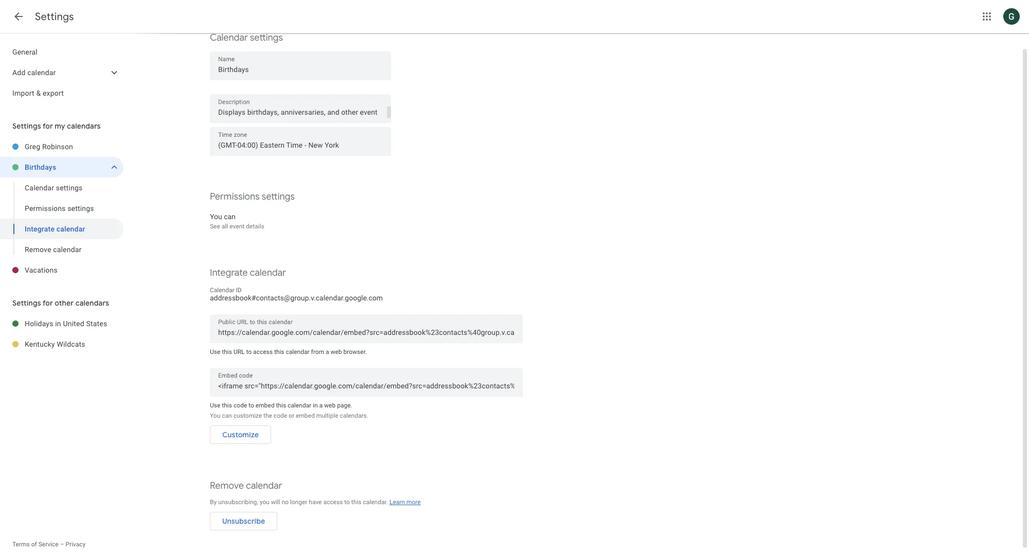 Task type: describe. For each thing, give the bounding box(es) containing it.
holidays in united states link
[[25, 313, 123, 334]]

service
[[38, 541, 58, 548]]

you can see all event details
[[210, 213, 264, 230]]

customize
[[222, 430, 259, 439]]

–
[[60, 541, 64, 548]]

kentucky wildcats link
[[25, 334, 123, 355]]

or
[[289, 412, 294, 419]]

my
[[55, 121, 65, 131]]

group containing calendar settings
[[0, 178, 123, 260]]

robinson
[[42, 143, 73, 151]]

page.
[[337, 402, 352, 409]]

use this code to embed this calendar in a web page.
[[210, 402, 352, 409]]

this up customize
[[222, 402, 232, 409]]

remove inside settings for my calendars 'tree'
[[25, 245, 51, 254]]

kentucky
[[25, 340, 55, 348]]

calendar up the "vacations" tree item
[[53, 245, 82, 254]]

birthdays link
[[25, 157, 105, 178]]

2 vertical spatial to
[[344, 499, 350, 506]]

from
[[311, 348, 324, 356]]

privacy link
[[66, 541, 86, 548]]

holidays in united states
[[25, 320, 107, 328]]

web for page.
[[324, 402, 336, 409]]

will
[[271, 499, 280, 506]]

import & export
[[12, 89, 64, 97]]

url
[[234, 348, 245, 356]]

unsubscribing,
[[218, 499, 258, 506]]

id
[[236, 287, 242, 294]]

learn more link
[[389, 499, 421, 506]]

use for use this code to embed this calendar in a web page.
[[210, 402, 220, 409]]

calendar inside tree
[[27, 68, 56, 77]]

calendars.
[[340, 412, 368, 419]]

calendar.
[[363, 499, 388, 506]]

wildcats
[[57, 340, 85, 348]]

greg robinson tree item
[[0, 136, 123, 157]]

settings for settings for my calendars
[[12, 121, 41, 131]]

calendars for settings for other calendars
[[75, 298, 109, 308]]

settings for other calendars
[[12, 298, 109, 308]]

kentucky wildcats
[[25, 340, 85, 348]]

terms of service link
[[12, 541, 58, 548]]

unsubscribe
[[222, 517, 265, 526]]

you for you can customize the code or embed multiple calendars.
[[210, 412, 220, 419]]

0 vertical spatial permissions
[[210, 191, 260, 203]]

1 vertical spatial in
[[313, 402, 318, 409]]

0 vertical spatial access
[[253, 348, 273, 356]]

calendar up the you
[[246, 480, 282, 492]]

event
[[230, 223, 244, 230]]

settings for settings for other calendars
[[12, 298, 41, 308]]

1 vertical spatial code
[[274, 412, 287, 419]]

you
[[260, 499, 269, 506]]

birthdays tree item
[[0, 157, 123, 178]]

by unsubscribing, you will no longer have access to this calendar. learn more
[[210, 499, 421, 506]]

1 vertical spatial integrate
[[210, 267, 248, 279]]

this left the url
[[222, 348, 232, 356]]

calendar up calendar id addressbook#contacts@group.v.calendar.google.com
[[250, 267, 286, 279]]

go back image
[[12, 10, 25, 23]]

1 horizontal spatial embed
[[296, 412, 315, 419]]

longer
[[290, 499, 307, 506]]

1 horizontal spatial integrate calendar
[[210, 267, 286, 279]]



Task type: locate. For each thing, give the bounding box(es) containing it.
vacations tree item
[[0, 260, 123, 280]]

1 horizontal spatial a
[[326, 348, 329, 356]]

1 vertical spatial web
[[324, 402, 336, 409]]

integrate calendar up id
[[210, 267, 286, 279]]

permissions settings down birthdays tree item
[[25, 204, 94, 213]]

1 horizontal spatial permissions
[[210, 191, 260, 203]]

0 vertical spatial in
[[55, 320, 61, 328]]

1 horizontal spatial calendar settings
[[210, 32, 283, 44]]

calendars up "states"
[[75, 298, 109, 308]]

integrate up vacations in the left of the page
[[25, 225, 55, 233]]

export
[[43, 89, 64, 97]]

in
[[55, 320, 61, 328], [313, 402, 318, 409]]

0 vertical spatial remove calendar
[[25, 245, 82, 254]]

settings right go back icon
[[35, 10, 74, 23]]

0 horizontal spatial remove
[[25, 245, 51, 254]]

general
[[12, 48, 38, 56]]

1 horizontal spatial code
[[274, 412, 287, 419]]

code up the customize
[[234, 402, 247, 409]]

permissions settings up you can see all event details
[[210, 191, 295, 203]]

can
[[224, 213, 236, 221], [222, 412, 232, 419]]

can inside you can see all event details
[[224, 213, 236, 221]]

1 use from the top
[[210, 348, 220, 356]]

remove calendar up the "vacations" tree item
[[25, 245, 82, 254]]

use this url to access this calendar from a web browser.
[[210, 348, 367, 356]]

1 vertical spatial remove
[[210, 480, 244, 492]]

1 vertical spatial access
[[323, 499, 343, 506]]

embed right 'or'
[[296, 412, 315, 419]]

calendar up 'or'
[[288, 402, 311, 409]]

to for url
[[246, 348, 252, 356]]

you
[[210, 213, 222, 221], [210, 412, 220, 419]]

remove
[[25, 245, 51, 254], [210, 480, 244, 492]]

1 vertical spatial embed
[[296, 412, 315, 419]]

in up multiple
[[313, 402, 318, 409]]

for
[[43, 121, 53, 131], [43, 298, 53, 308]]

can for you can customize the code or embed multiple calendars.
[[222, 412, 232, 419]]

to up the customize
[[249, 402, 254, 409]]

for for my
[[43, 121, 53, 131]]

settings
[[250, 32, 283, 44], [56, 184, 83, 192], [262, 191, 295, 203], [68, 204, 94, 213]]

can left the customize
[[222, 412, 232, 419]]

2 for from the top
[[43, 298, 53, 308]]

0 vertical spatial calendar
[[210, 32, 248, 44]]

0 vertical spatial integrate
[[25, 225, 55, 233]]

of
[[31, 541, 37, 548]]

remove up vacations in the left of the page
[[25, 245, 51, 254]]

web up multiple
[[324, 402, 336, 409]]

addressbook#contacts@group.v.calendar.google.com
[[210, 294, 383, 302]]

None text field
[[218, 379, 515, 393]]

0 vertical spatial web
[[331, 348, 342, 356]]

to for code
[[249, 402, 254, 409]]

&
[[36, 89, 41, 97]]

1 vertical spatial remove calendar
[[210, 480, 282, 492]]

to left "calendar."
[[344, 499, 350, 506]]

0 vertical spatial remove
[[25, 245, 51, 254]]

None text field
[[218, 62, 383, 77], [218, 138, 383, 152], [218, 325, 515, 340], [218, 62, 383, 77], [218, 138, 383, 152], [218, 325, 515, 340]]

calendar up &
[[27, 68, 56, 77]]

by
[[210, 499, 217, 506]]

add calendar
[[12, 68, 56, 77]]

1 vertical spatial calendar
[[25, 184, 54, 192]]

remove up unsubscribing,
[[210, 480, 244, 492]]

a for from
[[326, 348, 329, 356]]

see
[[210, 223, 220, 230]]

permissions up you can see all event details
[[210, 191, 260, 203]]

1 vertical spatial to
[[249, 402, 254, 409]]

for for other
[[43, 298, 53, 308]]

settings for my calendars
[[12, 121, 101, 131]]

multiple
[[316, 412, 338, 419]]

terms of service – privacy
[[12, 541, 86, 548]]

1 vertical spatial permissions settings
[[25, 204, 94, 213]]

remove calendar
[[25, 245, 82, 254], [210, 480, 282, 492]]

1 vertical spatial integrate calendar
[[210, 267, 286, 279]]

calendar settings inside settings for my calendars 'tree'
[[25, 184, 83, 192]]

calendars for settings for my calendars
[[67, 121, 101, 131]]

embed
[[256, 402, 275, 409], [296, 412, 315, 419]]

0 vertical spatial integrate calendar
[[25, 225, 85, 233]]

1 vertical spatial settings
[[12, 121, 41, 131]]

0 horizontal spatial embed
[[256, 402, 275, 409]]

settings
[[35, 10, 74, 23], [12, 121, 41, 131], [12, 298, 41, 308]]

remove calendar up unsubscribing,
[[210, 480, 282, 492]]

remove calendar inside settings for my calendars 'tree'
[[25, 245, 82, 254]]

can for you can see all event details
[[224, 213, 236, 221]]

0 vertical spatial code
[[234, 402, 247, 409]]

0 horizontal spatial permissions
[[25, 204, 66, 213]]

this up you can customize the code or embed multiple calendars.
[[276, 402, 286, 409]]

integrate
[[25, 225, 55, 233], [210, 267, 248, 279]]

1 horizontal spatial integrate
[[210, 267, 248, 279]]

to
[[246, 348, 252, 356], [249, 402, 254, 409], [344, 499, 350, 506]]

1 vertical spatial can
[[222, 412, 232, 419]]

use
[[210, 348, 220, 356], [210, 402, 220, 409]]

permissions settings
[[210, 191, 295, 203], [25, 204, 94, 213]]

the
[[263, 412, 272, 419]]

0 vertical spatial settings
[[35, 10, 74, 23]]

web for browser.
[[331, 348, 342, 356]]

settings heading
[[35, 10, 74, 23]]

use for use this url to access this calendar from a web browser.
[[210, 348, 220, 356]]

1 horizontal spatial in
[[313, 402, 318, 409]]

for left other
[[43, 298, 53, 308]]

0 horizontal spatial calendar settings
[[25, 184, 83, 192]]

no
[[282, 499, 289, 506]]

access
[[253, 348, 273, 356], [323, 499, 343, 506]]

calendar
[[210, 32, 248, 44], [25, 184, 54, 192], [210, 287, 234, 294]]

more
[[406, 499, 421, 506]]

web
[[331, 348, 342, 356], [324, 402, 336, 409]]

have
[[309, 499, 322, 506]]

states
[[86, 320, 107, 328]]

a right from
[[326, 348, 329, 356]]

0 vertical spatial you
[[210, 213, 222, 221]]

import
[[12, 89, 34, 97]]

2 vertical spatial calendar
[[210, 287, 234, 294]]

1 vertical spatial for
[[43, 298, 53, 308]]

2 use from the top
[[210, 402, 220, 409]]

1 vertical spatial you
[[210, 412, 220, 419]]

greg
[[25, 143, 40, 151]]

calendar settings
[[210, 32, 283, 44], [25, 184, 83, 192]]

customize
[[233, 412, 262, 419]]

holidays in united states tree item
[[0, 313, 123, 334]]

a up multiple
[[319, 402, 323, 409]]

settings up holidays
[[12, 298, 41, 308]]

permissions
[[210, 191, 260, 203], [25, 204, 66, 213]]

0 vertical spatial embed
[[256, 402, 275, 409]]

0 horizontal spatial remove calendar
[[25, 245, 82, 254]]

settings up the greg
[[12, 121, 41, 131]]

settings for settings
[[35, 10, 74, 23]]

access right the url
[[253, 348, 273, 356]]

calendar inside calendar id addressbook#contacts@group.v.calendar.google.com
[[210, 287, 234, 294]]

tree containing general
[[0, 42, 123, 103]]

this
[[222, 348, 232, 356], [274, 348, 284, 356], [222, 402, 232, 409], [276, 402, 286, 409], [351, 499, 361, 506]]

calendars right my in the left of the page
[[67, 121, 101, 131]]

integrate calendar
[[25, 225, 85, 233], [210, 267, 286, 279]]

greg robinson
[[25, 143, 73, 151]]

0 horizontal spatial integrate
[[25, 225, 55, 233]]

0 horizontal spatial access
[[253, 348, 273, 356]]

integrate inside settings for my calendars 'tree'
[[25, 225, 55, 233]]

1 for from the top
[[43, 121, 53, 131]]

united
[[63, 320, 84, 328]]

a
[[326, 348, 329, 356], [319, 402, 323, 409]]

permissions inside settings for my calendars 'tree'
[[25, 204, 66, 213]]

details
[[246, 223, 264, 230]]

0 vertical spatial use
[[210, 348, 220, 356]]

this left "calendar."
[[351, 499, 361, 506]]

all
[[222, 223, 228, 230]]

add
[[12, 68, 25, 77]]

1 you from the top
[[210, 213, 222, 221]]

calendar up 'vacations' link
[[56, 225, 85, 233]]

access right have in the left bottom of the page
[[323, 499, 343, 506]]

tree
[[0, 42, 123, 103]]

1 horizontal spatial access
[[323, 499, 343, 506]]

code
[[234, 402, 247, 409], [274, 412, 287, 419]]

holidays
[[25, 320, 53, 328]]

to right the url
[[246, 348, 252, 356]]

1 horizontal spatial remove
[[210, 480, 244, 492]]

1 vertical spatial a
[[319, 402, 323, 409]]

embed up the
[[256, 402, 275, 409]]

settings for my calendars tree
[[0, 136, 123, 280]]

0 horizontal spatial integrate calendar
[[25, 225, 85, 233]]

0 vertical spatial calendars
[[67, 121, 101, 131]]

you inside you can see all event details
[[210, 213, 222, 221]]

permissions settings inside settings for my calendars 'tree'
[[25, 204, 94, 213]]

1 vertical spatial permissions
[[25, 204, 66, 213]]

browser.
[[343, 348, 367, 356]]

settings for other calendars tree
[[0, 313, 123, 355]]

1 vertical spatial use
[[210, 402, 220, 409]]

calendar inside 'tree'
[[25, 184, 54, 192]]

a for in
[[319, 402, 323, 409]]

2 vertical spatial settings
[[12, 298, 41, 308]]

privacy
[[66, 541, 86, 548]]

0 vertical spatial to
[[246, 348, 252, 356]]

integrate calendar up the "vacations" tree item
[[25, 225, 85, 233]]

you up see
[[210, 213, 222, 221]]

1 horizontal spatial permissions settings
[[210, 191, 295, 203]]

web right from
[[331, 348, 342, 356]]

you for you can see all event details
[[210, 213, 222, 221]]

0 vertical spatial permissions settings
[[210, 191, 295, 203]]

calendar left from
[[286, 348, 310, 356]]

1 horizontal spatial remove calendar
[[210, 480, 282, 492]]

can up "all"
[[224, 213, 236, 221]]

in inside tree item
[[55, 320, 61, 328]]

0 vertical spatial can
[[224, 213, 236, 221]]

0 horizontal spatial permissions settings
[[25, 204, 94, 213]]

unsubscribe button
[[210, 509, 277, 534]]

2 you from the top
[[210, 412, 220, 419]]

terms
[[12, 541, 30, 548]]

learn
[[389, 499, 405, 506]]

0 horizontal spatial in
[[55, 320, 61, 328]]

other
[[55, 298, 74, 308]]

Displays birthdays, anniversaries, and other event dates of people in Google Contacts. text field
[[210, 106, 391, 118]]

0 vertical spatial for
[[43, 121, 53, 131]]

1 vertical spatial calendars
[[75, 298, 109, 308]]

integrate up id
[[210, 267, 248, 279]]

0 vertical spatial calendar settings
[[210, 32, 283, 44]]

permissions down birthdays
[[25, 204, 66, 213]]

calendar id addressbook#contacts@group.v.calendar.google.com
[[210, 287, 383, 302]]

vacations link
[[25, 260, 123, 280]]

birthdays
[[25, 163, 56, 171]]

calendar
[[27, 68, 56, 77], [56, 225, 85, 233], [53, 245, 82, 254], [250, 267, 286, 279], [286, 348, 310, 356], [288, 402, 311, 409], [246, 480, 282, 492]]

0 horizontal spatial a
[[319, 402, 323, 409]]

calendars
[[67, 121, 101, 131], [75, 298, 109, 308]]

group
[[0, 178, 123, 260]]

code down use this code to embed this calendar in a web page. in the left bottom of the page
[[274, 412, 287, 419]]

1 vertical spatial calendar settings
[[25, 184, 83, 192]]

you can customize the code or embed multiple calendars.
[[210, 412, 368, 419]]

integrate calendar inside settings for my calendars 'tree'
[[25, 225, 85, 233]]

0 vertical spatial a
[[326, 348, 329, 356]]

for left my in the left of the page
[[43, 121, 53, 131]]

in left united at the left of page
[[55, 320, 61, 328]]

vacations
[[25, 266, 58, 274]]

you left the customize
[[210, 412, 220, 419]]

this left from
[[274, 348, 284, 356]]

kentucky wildcats tree item
[[0, 334, 123, 355]]

0 horizontal spatial code
[[234, 402, 247, 409]]



Task type: vqa. For each thing, say whether or not it's contained in the screenshot.
the Month
no



